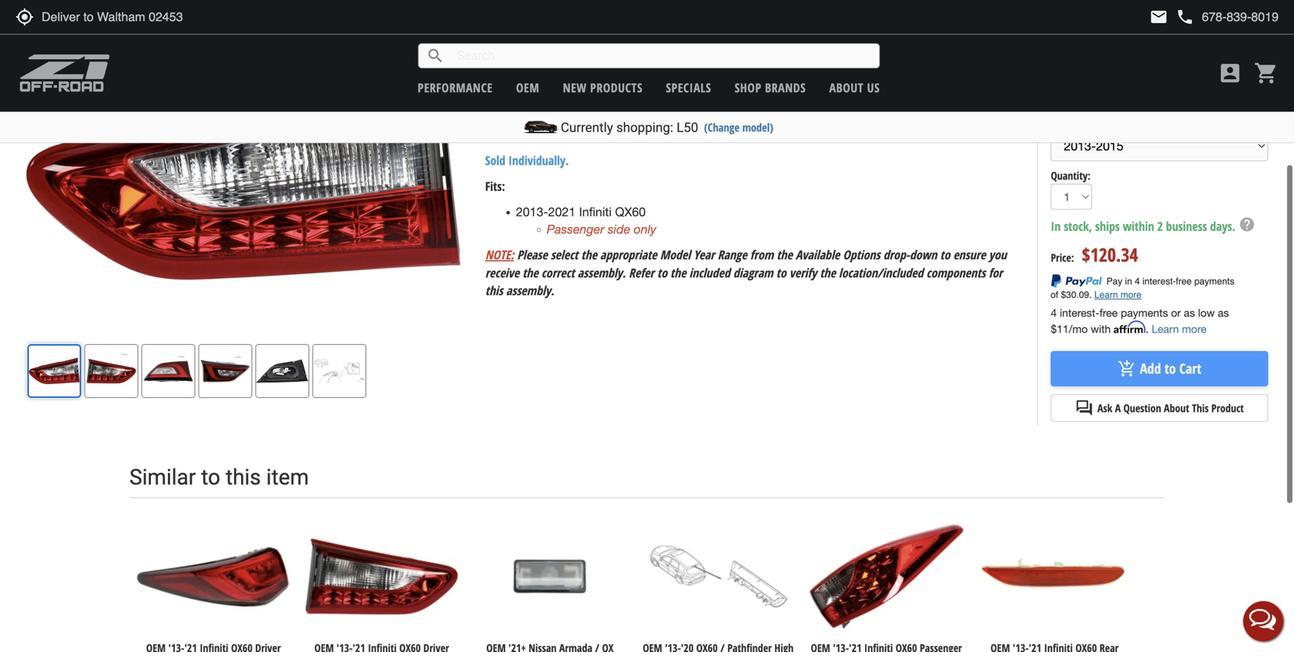Task type: describe. For each thing, give the bounding box(es) containing it.
4
[[1051, 307, 1057, 319]]

qx60
[[615, 205, 646, 219]]

about inside question_answer ask a question about this product
[[1164, 401, 1190, 416]]

this inside this inner taillight is the portion of the assembly that is found on the rear hatch, and includes the bulb, lens and socket for the backup lamp. tail lamp lenses are the one part on the rear of the car most prone to damage in a rear collision, often rendering them inoperable. oem replacement tail lamp lenses ensure proper fit and function with the highest quality parts available.
[[485, 58, 508, 72]]

shop brands link
[[735, 79, 806, 96]]

of inside please review the product description if you are unsure about any of the options below.
[[1132, 94, 1140, 106]]

the left correct
[[523, 265, 539, 281]]

options
[[1160, 94, 1193, 106]]

parts
[[942, 110, 970, 125]]

please review the product description if you are unsure about any of the options below.
[[1051, 80, 1264, 106]]

please select the appropriate model year range from the available options drop-down to ensure you receive the correct assembly. refer to the included diagram to verify the location/included components for this assembly.
[[485, 247, 1007, 299]]

1 vertical spatial about
[[830, 79, 864, 96]]

included
[[689, 265, 730, 281]]

location/included
[[839, 265, 924, 281]]

tail
[[557, 110, 573, 125]]

review
[[1084, 80, 1113, 92]]

giveaway)
[[1202, 35, 1240, 48]]

oem for oem
[[516, 79, 540, 96]]

in
[[656, 93, 665, 107]]

2 is from the left
[[779, 58, 788, 72]]

to right add
[[1165, 360, 1176, 378]]

low
[[1198, 307, 1215, 319]]

this inner taillight is the portion of the assembly that is found on the rear hatch, and includes the bulb, lens and socket for the backup lamp. tail lamp lenses are the one part on the rear of the car most prone to damage in a rear collision, often rendering them inoperable. oem replacement tail lamp lenses ensure proper fit and function with the highest quality parts available.
[[485, 58, 1000, 142]]

you inside please review the product description if you are unsure about any of the options below.
[[1231, 80, 1247, 92]]

(change
[[704, 120, 740, 135]]

shop brands
[[735, 79, 806, 96]]

the up backup
[[677, 58, 694, 72]]

mail
[[1150, 8, 1168, 26]]

0 vertical spatial taillight
[[705, 32, 746, 47]]

for inside please select the appropriate model year range from the available options drop-down to ensure you receive the correct assembly. refer to the included diagram to verify the location/included components for this assembly.
[[989, 265, 1003, 281]]

your
[[825, 32, 849, 47]]

options
[[843, 247, 881, 263]]

cart
[[1180, 360, 1202, 378]]

one
[[877, 75, 897, 89]]

similar
[[129, 465, 196, 491]]

includes
[[952, 58, 998, 72]]

question
[[1124, 401, 1162, 416]]

please for select
[[517, 247, 548, 263]]

the up in in the top right of the page
[[646, 75, 663, 89]]

(change model) link
[[704, 120, 774, 135]]

below.
[[1196, 94, 1225, 106]]

0 vertical spatial for
[[807, 32, 822, 47]]

the down the product
[[1143, 94, 1157, 106]]

1 horizontal spatial lamp
[[766, 75, 793, 89]]

refer
[[629, 265, 654, 281]]

the up any
[[1115, 80, 1129, 92]]

1 horizontal spatial rear
[[865, 58, 886, 72]]

search
[[426, 47, 445, 65]]

new
[[563, 79, 587, 96]]

1 horizontal spatial assembly.
[[578, 265, 626, 281]]

in stock, ships within 2 business days. help
[[1051, 216, 1256, 235]]

with inside this inner taillight is the portion of the assembly that is found on the rear hatch, and includes the bulb, lens and socket for the backup lamp. tail lamp lenses are the one part on the rear of the car most prone to damage in a rear collision, often rendering them inoperable. oem replacement tail lamp lenses ensure proper fit and function with the highest quality parts available.
[[812, 110, 835, 125]]

mail link
[[1150, 8, 1168, 26]]

taillight inside this inner taillight is the portion of the assembly that is found on the rear hatch, and includes the bulb, lens and socket for the backup lamp. tail lamp lenses are the one part on the rear of the car most prone to damage in a rear collision, often rendering them inoperable. oem replacement tail lamp lenses ensure proper fit and function with the highest quality parts available.
[[543, 58, 584, 72]]

model inside please select the appropriate model year range from the available options drop-down to ensure you receive the correct assembly. refer to the included diagram to verify the location/included components for this assembly.
[[660, 247, 691, 263]]

price: $120.34
[[1051, 242, 1139, 267]]

account_box
[[1218, 61, 1243, 86]]

ensure inside this inner taillight is the portion of the assembly that is found on the rear hatch, and includes the bulb, lens and socket for the backup lamp. tail lamp lenses are the one part on the rear of the car most prone to damage in a rear collision, often rendering them inoperable. oem replacement tail lamp lenses ensure proper fit and function with the highest quality parts available.
[[646, 110, 683, 125]]

0 vertical spatial assembly
[[750, 32, 803, 47]]

0 horizontal spatial and
[[563, 75, 584, 89]]

lens
[[537, 75, 560, 89]]

portion
[[620, 58, 659, 72]]

currently
[[561, 120, 613, 135]]

affirm
[[1114, 321, 1146, 334]]

this inside please select the appropriate model year range from the available options drop-down to ensure you receive the correct assembly. refer to the included diagram to verify the location/included components for this assembly.
[[485, 283, 503, 299]]

1 vertical spatial lenses
[[607, 110, 642, 125]]

stock,
[[1064, 218, 1093, 235]]

specials
[[666, 79, 712, 96]]

the
[[1122, 35, 1135, 48]]

learn
[[1152, 323, 1179, 336]]

0 vertical spatial year
[[1081, 116, 1099, 130]]

mail phone
[[1150, 8, 1195, 26]]

2
[[1158, 218, 1163, 235]]

them
[[842, 93, 870, 107]]

2013-2021 infiniti qx60 passenger side only
[[516, 205, 657, 237]]

to right refer
[[657, 265, 667, 281]]

the up about us
[[844, 58, 862, 72]]

oem inside this inner taillight is the portion of the assembly that is found on the rear hatch, and includes the bulb, lens and socket for the backup lamp. tail lamp lenses are the one part on the rear of the car most prone to damage in a rear collision, often rendering them inoperable. oem replacement tail lamp lenses ensure proper fit and function with the highest quality parts available.
[[938, 93, 966, 107]]

add
[[1140, 360, 1162, 378]]

highest
[[859, 110, 899, 125]]

from
[[750, 247, 774, 263]]

lamp.
[[711, 75, 742, 89]]

performance link
[[418, 79, 493, 96]]

the right from
[[777, 247, 793, 263]]

shop
[[735, 79, 762, 96]]

down
[[910, 247, 937, 263]]

1 horizontal spatial infiniti
[[916, 32, 948, 47]]

the down includes
[[943, 75, 961, 89]]

price:
[[1051, 250, 1074, 265]]

infiniti inside 2013-2021 infiniti qx60 passenger side only
[[579, 205, 612, 219]]

individually.
[[509, 152, 569, 169]]

1 horizontal spatial of
[[989, 75, 1000, 89]]

l50
[[677, 120, 699, 135]]

add_shopping_cart
[[1118, 360, 1137, 378]]

$120.34
[[1082, 242, 1139, 267]]

0 vertical spatial on
[[827, 58, 841, 72]]

quality
[[902, 110, 939, 125]]

inner inside this inner taillight is the portion of the assembly that is found on the rear hatch, and includes the bulb, lens and socket for the backup lamp. tail lamp lenses are the one part on the rear of the car most prone to damage in a rear collision, often rendering them inoperable. oem replacement tail lamp lenses ensure proper fit and function with the highest quality parts available.
[[512, 58, 539, 72]]

payments
[[1121, 307, 1168, 319]]

bulb,
[[506, 75, 534, 89]]

z1 motorsports logo image
[[19, 54, 111, 92]]

ultimate
[[1137, 35, 1169, 48]]

part
[[901, 75, 923, 89]]

to right 'similar'
[[201, 465, 220, 491]]

oem link
[[516, 79, 540, 96]]

phone link
[[1176, 8, 1279, 26]]

brands
[[765, 79, 806, 96]]

please for review
[[1051, 80, 1081, 92]]

or
[[1171, 307, 1181, 319]]

/mo
[[1069, 323, 1088, 336]]

ships
[[1096, 218, 1120, 235]]

performance
[[418, 79, 493, 96]]

question_answer ask a question about this product
[[1076, 399, 1244, 417]]

this inside question_answer ask a question about this product
[[1192, 401, 1209, 416]]

within
[[1123, 218, 1155, 235]]

1 horizontal spatial on
[[926, 75, 940, 89]]

product
[[1212, 401, 1244, 416]]

the down them
[[838, 110, 855, 125]]

2 as from the left
[[1218, 307, 1229, 319]]

(learn
[[1051, 35, 1074, 48]]



Task type: vqa. For each thing, say whether or not it's contained in the screenshot.
'I' inside the Z1 hooked me up w hat my favorite part is the bueno logo on the side I just wish they made a fitted version as my head is to big for dad caps
no



Task type: locate. For each thing, give the bounding box(es) containing it.
range
[[718, 247, 747, 263]]

passenger inside 2013-2021 infiniti qx60 passenger side only
[[547, 222, 605, 237]]

days.
[[1211, 218, 1236, 235]]

lenses up the rendering
[[797, 75, 832, 89]]

function
[[764, 110, 808, 125]]

1 horizontal spatial model
[[1051, 116, 1078, 130]]

1 vertical spatial with
[[1091, 323, 1111, 336]]

this left product
[[1192, 401, 1209, 416]]

rear
[[516, 32, 542, 47]]

this down receive
[[485, 283, 503, 299]]

of down includes
[[989, 75, 1000, 89]]

1 horizontal spatial with
[[1091, 323, 1111, 336]]

0 horizontal spatial infiniti
[[579, 205, 612, 219]]

ensure down in in the top right of the page
[[646, 110, 683, 125]]

about left the
[[1098, 35, 1120, 48]]

1 horizontal spatial year
[[1081, 116, 1099, 130]]

0 vertical spatial of
[[663, 58, 674, 72]]

for up damage
[[627, 75, 642, 89]]

assembly. down receive
[[506, 283, 554, 299]]

1 vertical spatial you
[[989, 247, 1007, 263]]

0 vertical spatial 2021
[[885, 32, 912, 47]]

0 horizontal spatial you
[[989, 247, 1007, 263]]

2 horizontal spatial of
[[1132, 94, 1140, 106]]

available.
[[485, 128, 537, 142]]

taillight up lens
[[543, 58, 584, 72]]

damage
[[608, 93, 652, 107]]

range:
[[1102, 116, 1130, 130]]

on right "part" at right top
[[926, 75, 940, 89]]

0 horizontal spatial as
[[1184, 307, 1195, 319]]

shopping:
[[617, 120, 674, 135]]

the up socket
[[600, 58, 617, 72]]

(right)
[[607, 32, 643, 47]]

1 vertical spatial infiniti
[[579, 205, 612, 219]]

are
[[835, 75, 853, 89], [1250, 80, 1264, 92]]

lamp up often
[[766, 75, 793, 89]]

found
[[792, 58, 824, 72]]

oem
[[485, 32, 513, 47], [516, 79, 540, 96], [938, 93, 966, 107]]

oem for oem rear passenger (right) side inner taillight assembly for your 2013-2021 infiniti qx60.
[[485, 32, 513, 47]]

0 vertical spatial 2013-
[[853, 32, 885, 47]]

similar to this item
[[129, 465, 309, 491]]

often
[[755, 93, 783, 107]]

1 horizontal spatial oem
[[516, 79, 540, 96]]

1 vertical spatial on
[[926, 75, 940, 89]]

0 vertical spatial you
[[1231, 80, 1247, 92]]

1 vertical spatial and
[[563, 75, 584, 89]]

1 vertical spatial this
[[1192, 401, 1209, 416]]

tail
[[745, 75, 763, 89]]

the left bulb,
[[485, 75, 503, 89]]

1 vertical spatial taillight
[[543, 58, 584, 72]]

lamp
[[766, 75, 793, 89], [576, 110, 604, 125]]

the up them
[[856, 75, 873, 89]]

0 vertical spatial infiniti
[[916, 32, 948, 47]]

verify
[[790, 265, 817, 281]]

2021 up select
[[548, 205, 576, 219]]

1 horizontal spatial inner
[[674, 32, 702, 47]]

unsure
[[1051, 94, 1081, 106]]

0 horizontal spatial assembly.
[[506, 283, 554, 299]]

rendering
[[787, 93, 839, 107]]

appropriate
[[600, 247, 657, 263]]

inoperable.
[[873, 93, 935, 107]]

4 interest-free payments or as low as $11 /mo with affirm . learn more
[[1051, 307, 1229, 336]]

0 horizontal spatial this
[[485, 58, 508, 72]]

1 horizontal spatial you
[[1231, 80, 1247, 92]]

assembly
[[750, 32, 803, 47], [698, 58, 751, 72]]

to down socket
[[593, 93, 604, 107]]

year up included
[[694, 247, 715, 263]]

infiniti up the side
[[579, 205, 612, 219]]

to up components
[[940, 247, 950, 263]]

and right fit
[[740, 110, 760, 125]]

us
[[867, 79, 880, 96]]

rear
[[865, 58, 886, 72], [964, 75, 986, 89], [679, 93, 700, 107]]

new products link
[[563, 79, 643, 96]]

is up socket
[[587, 58, 596, 72]]

0 horizontal spatial please
[[517, 247, 548, 263]]

please inside please review the product description if you are unsure about any of the options below.
[[1051, 80, 1081, 92]]

account_box link
[[1214, 61, 1247, 86]]

1 horizontal spatial and
[[740, 110, 760, 125]]

you inside please select the appropriate model year range from the available options drop-down to ensure you receive the correct assembly. refer to the included diagram to verify the location/included components for this assembly.
[[989, 247, 1007, 263]]

passenger right rear
[[546, 32, 604, 47]]

0 horizontal spatial this
[[226, 465, 261, 491]]

1 horizontal spatial about
[[1098, 35, 1120, 48]]

quantity:
[[1051, 168, 1091, 183]]

1 horizontal spatial ensure
[[954, 247, 986, 263]]

are up them
[[835, 75, 853, 89]]

inner right side
[[674, 32, 702, 47]]

the down available
[[820, 265, 836, 281]]

0 vertical spatial this
[[485, 283, 503, 299]]

taillight up lamp.
[[705, 32, 746, 47]]

sold individually.
[[485, 152, 569, 169]]

this left item
[[226, 465, 261, 491]]

1 vertical spatial year
[[694, 247, 715, 263]]

side
[[608, 222, 631, 237]]

1 horizontal spatial are
[[1250, 80, 1264, 92]]

0 vertical spatial lenses
[[797, 75, 832, 89]]

0 vertical spatial inner
[[674, 32, 702, 47]]

are inside please review the product description if you are unsure about any of the options below.
[[1250, 80, 1264, 92]]

1 horizontal spatial 2021
[[885, 32, 912, 47]]

the left included
[[671, 265, 686, 281]]

1 vertical spatial 2013-
[[516, 205, 548, 219]]

to left verify
[[776, 265, 787, 281]]

components
[[927, 265, 986, 281]]

model up included
[[660, 247, 691, 263]]

for left your
[[807, 32, 822, 47]]

0 horizontal spatial oem
[[485, 32, 513, 47]]

.
[[1146, 323, 1149, 336]]

for inside this inner taillight is the portion of the assembly that is found on the rear hatch, and includes the bulb, lens and socket for the backup lamp. tail lamp lenses are the one part on the rear of the car most prone to damage in a rear collision, often rendering them inoperable. oem replacement tail lamp lenses ensure proper fit and function with the highest quality parts available.
[[627, 75, 642, 89]]

0 horizontal spatial of
[[663, 58, 674, 72]]

assembly up that
[[750, 32, 803, 47]]

1 horizontal spatial for
[[807, 32, 822, 47]]

1 vertical spatial of
[[989, 75, 1000, 89]]

0 vertical spatial model
[[1051, 116, 1078, 130]]

is right that
[[779, 58, 788, 72]]

available
[[796, 247, 840, 263]]

frontier
[[1171, 35, 1200, 48]]

1 is from the left
[[587, 58, 596, 72]]

0 horizontal spatial model
[[660, 247, 691, 263]]

learn more link
[[1152, 323, 1207, 336]]

rear up one
[[865, 58, 886, 72]]

1 vertical spatial rear
[[964, 75, 986, 89]]

sold
[[485, 152, 506, 169]]

2 horizontal spatial about
[[1164, 401, 1190, 416]]

model)
[[743, 120, 774, 135]]

side
[[646, 32, 671, 47]]

question_answer
[[1076, 399, 1094, 417]]

2 vertical spatial for
[[989, 265, 1003, 281]]

1 horizontal spatial this
[[485, 283, 503, 299]]

2013- down sold individually.
[[516, 205, 548, 219]]

car
[[506, 93, 523, 107]]

note:
[[485, 247, 514, 263]]

of right any
[[1132, 94, 1140, 106]]

0 horizontal spatial ensure
[[646, 110, 683, 125]]

inner
[[674, 32, 702, 47], [512, 58, 539, 72]]

passenger up select
[[547, 222, 605, 237]]

0 vertical spatial about
[[1098, 35, 1120, 48]]

0 vertical spatial and
[[927, 58, 948, 72]]

socket
[[587, 75, 624, 89]]

passenger
[[546, 32, 604, 47], [547, 222, 605, 237]]

specials link
[[666, 79, 712, 96]]

1 vertical spatial please
[[517, 247, 548, 263]]

2 horizontal spatial rear
[[964, 75, 986, 89]]

business
[[1166, 218, 1208, 235]]

please up correct
[[517, 247, 548, 263]]

rear right "a"
[[679, 93, 700, 107]]

lenses down damage
[[607, 110, 642, 125]]

phone
[[1176, 8, 1195, 26]]

0 horizontal spatial rear
[[679, 93, 700, 107]]

please inside please select the appropriate model year range from the available options drop-down to ensure you receive the correct assembly. refer to the included diagram to verify the location/included components for this assembly.
[[517, 247, 548, 263]]

with down the rendering
[[812, 110, 835, 125]]

1 vertical spatial assembly.
[[506, 283, 554, 299]]

the right select
[[581, 247, 597, 263]]

0 vertical spatial rear
[[865, 58, 886, 72]]

on
[[827, 58, 841, 72], [926, 75, 940, 89]]

shopping_cart link
[[1251, 61, 1279, 86]]

to
[[593, 93, 604, 107], [940, 247, 950, 263], [657, 265, 667, 281], [776, 265, 787, 281], [1165, 360, 1176, 378], [201, 465, 220, 491]]

select
[[551, 247, 578, 263]]

2 vertical spatial about
[[1164, 401, 1190, 416]]

0 horizontal spatial on
[[827, 58, 841, 72]]

on down your
[[827, 58, 841, 72]]

and
[[927, 58, 948, 72], [563, 75, 584, 89], [740, 110, 760, 125]]

1 as from the left
[[1184, 307, 1195, 319]]

1 horizontal spatial please
[[1051, 80, 1081, 92]]

rear down includes
[[964, 75, 986, 89]]

0 horizontal spatial lamp
[[576, 110, 604, 125]]

about
[[1098, 35, 1120, 48], [830, 79, 864, 96], [1164, 401, 1190, 416]]

2 vertical spatial and
[[740, 110, 760, 125]]

with
[[812, 110, 835, 125], [1091, 323, 1111, 336]]

1 horizontal spatial lenses
[[797, 75, 832, 89]]

inner up bulb,
[[512, 58, 539, 72]]

products
[[590, 79, 643, 96]]

0 vertical spatial assembly.
[[578, 265, 626, 281]]

assembly. down the appropriate
[[578, 265, 626, 281]]

ask
[[1098, 401, 1113, 416]]

with down free
[[1091, 323, 1111, 336]]

model
[[1051, 116, 1078, 130], [660, 247, 691, 263]]

0 horizontal spatial taillight
[[543, 58, 584, 72]]

lenses
[[797, 75, 832, 89], [607, 110, 642, 125]]

assembly.
[[578, 265, 626, 281], [506, 283, 554, 299]]

as right or
[[1184, 307, 1195, 319]]

and up prone
[[563, 75, 584, 89]]

2021 up "hatch,"
[[885, 32, 912, 47]]

replacement
[[485, 110, 554, 125]]

you left price:
[[989, 247, 1007, 263]]

that
[[755, 58, 776, 72]]

0 vertical spatial lamp
[[766, 75, 793, 89]]

please up unsure
[[1051, 80, 1081, 92]]

more
[[1077, 35, 1096, 48]]

1 vertical spatial lamp
[[576, 110, 604, 125]]

0 horizontal spatial lenses
[[607, 110, 642, 125]]

2021 inside 2013-2021 infiniti qx60 passenger side only
[[548, 205, 576, 219]]

ensure inside please select the appropriate model year range from the available options drop-down to ensure you receive the correct assembly. refer to the included diagram to verify the location/included components for this assembly.
[[954, 247, 986, 263]]

1 vertical spatial ensure
[[954, 247, 986, 263]]

0 horizontal spatial is
[[587, 58, 596, 72]]

1 vertical spatial model
[[660, 247, 691, 263]]

you right if
[[1231, 80, 1247, 92]]

(learn more about the ultimate frontier giveaway) link
[[1051, 35, 1240, 48]]

are inside this inner taillight is the portion of the assembly that is found on the rear hatch, and includes the bulb, lens and socket for the backup lamp. tail lamp lenses are the one part on the rear of the car most prone to damage in a rear collision, often rendering them inoperable. oem replacement tail lamp lenses ensure proper fit and function with the highest quality parts available.
[[835, 75, 853, 89]]

1 horizontal spatial 2013-
[[853, 32, 885, 47]]

model down unsure
[[1051, 116, 1078, 130]]

if
[[1223, 80, 1228, 92]]

0 horizontal spatial are
[[835, 75, 853, 89]]

assembly up lamp.
[[698, 58, 751, 72]]

for
[[807, 32, 822, 47], [627, 75, 642, 89], [989, 265, 1003, 281]]

2013- right your
[[853, 32, 885, 47]]

collision,
[[703, 93, 752, 107]]

1 vertical spatial 2021
[[548, 205, 576, 219]]

0 horizontal spatial year
[[694, 247, 715, 263]]

fit
[[726, 110, 736, 125]]

please
[[1051, 80, 1081, 92], [517, 247, 548, 263]]

0 vertical spatial this
[[485, 58, 508, 72]]

0 horizontal spatial with
[[812, 110, 835, 125]]

with inside 4 interest-free payments or as low as $11 /mo with affirm . learn more
[[1091, 323, 1111, 336]]

oem rear passenger (right) side inner taillight assembly for your 2013-2021 infiniti qx60.
[[485, 32, 986, 47]]

year down about
[[1081, 116, 1099, 130]]

1 horizontal spatial this
[[1192, 401, 1209, 416]]

receive
[[485, 265, 520, 281]]

1 vertical spatial passenger
[[547, 222, 605, 237]]

of up backup
[[663, 58, 674, 72]]

hatch,
[[890, 58, 924, 72]]

0 vertical spatial passenger
[[546, 32, 604, 47]]

for right components
[[989, 265, 1003, 281]]

1 horizontal spatial as
[[1218, 307, 1229, 319]]

shopping_cart
[[1254, 61, 1279, 86]]

to inside this inner taillight is the portion of the assembly that is found on the rear hatch, and includes the bulb, lens and socket for the backup lamp. tail lamp lenses are the one part on the rear of the car most prone to damage in a rear collision, often rendering them inoperable. oem replacement tail lamp lenses ensure proper fit and function with the highest quality parts available.
[[593, 93, 604, 107]]

this
[[485, 283, 503, 299], [226, 465, 261, 491]]

2013- inside 2013-2021 infiniti qx60 passenger side only
[[516, 205, 548, 219]]

1 vertical spatial this
[[226, 465, 261, 491]]

Search search field
[[445, 44, 879, 68]]

qx60.
[[952, 32, 986, 47]]

2013-
[[853, 32, 885, 47], [516, 205, 548, 219]]

assembly inside this inner taillight is the portion of the assembly that is found on the rear hatch, and includes the bulb, lens and socket for the backup lamp. tail lamp lenses are the one part on the rear of the car most prone to damage in a rear collision, often rendering them inoperable. oem replacement tail lamp lenses ensure proper fit and function with the highest quality parts available.
[[698, 58, 751, 72]]

the left car
[[485, 93, 503, 107]]

fits:
[[485, 178, 505, 194]]

2 horizontal spatial for
[[989, 265, 1003, 281]]

lamp down prone
[[576, 110, 604, 125]]

0 vertical spatial please
[[1051, 80, 1081, 92]]

about left the us
[[830, 79, 864, 96]]

1 horizontal spatial taillight
[[705, 32, 746, 47]]

0 horizontal spatial for
[[627, 75, 642, 89]]

1 vertical spatial for
[[627, 75, 642, 89]]

are right account_box
[[1250, 80, 1264, 92]]

ensure up components
[[954, 247, 986, 263]]

my_location
[[15, 8, 34, 26]]

0 horizontal spatial 2013-
[[516, 205, 548, 219]]

this up bulb,
[[485, 58, 508, 72]]

and right "hatch,"
[[927, 58, 948, 72]]

add_shopping_cart add to cart
[[1118, 360, 1202, 378]]

infiniti up "hatch,"
[[916, 32, 948, 47]]

as right low in the top right of the page
[[1218, 307, 1229, 319]]

more
[[1182, 323, 1207, 336]]

0 horizontal spatial 2021
[[548, 205, 576, 219]]

about right question
[[1164, 401, 1190, 416]]

0 horizontal spatial about
[[830, 79, 864, 96]]

2 horizontal spatial oem
[[938, 93, 966, 107]]

interest-
[[1060, 307, 1100, 319]]

2 vertical spatial of
[[1132, 94, 1140, 106]]

year inside please select the appropriate model year range from the available options drop-down to ensure you receive the correct assembly. refer to the included diagram to verify the location/included components for this assembly.
[[694, 247, 715, 263]]



